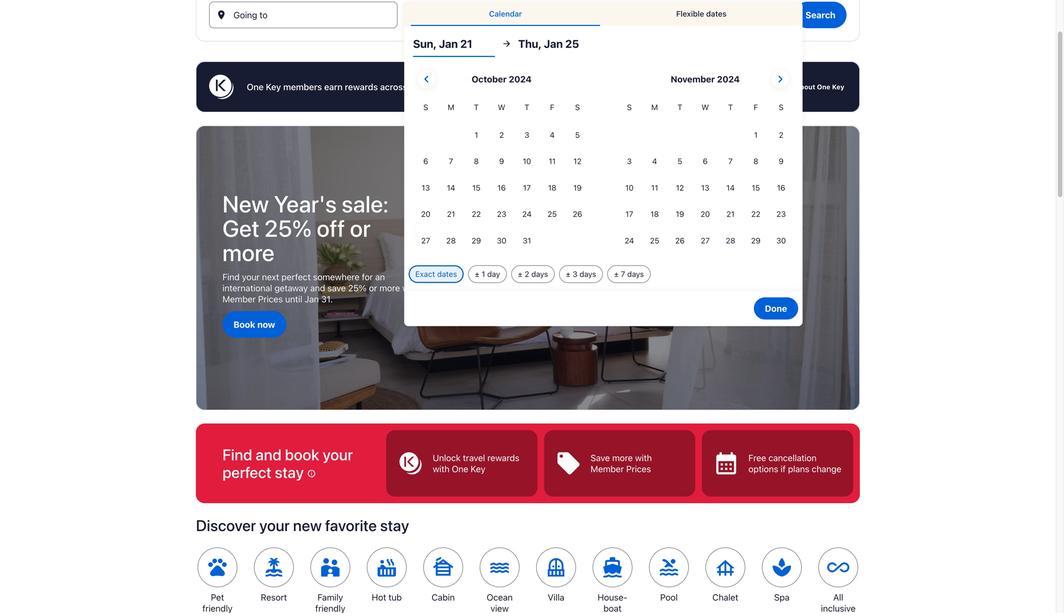 Task type: describe. For each thing, give the bounding box(es) containing it.
9 inside october 2024 element
[[499, 157, 504, 166]]

± for ± 2 days
[[518, 270, 523, 279]]

1 horizontal spatial 19 button
[[668, 202, 693, 227]]

10 inside october 2024 element
[[523, 157, 531, 166]]

key inside unlock travel rewards with one key
[[471, 464, 486, 474]]

member inside 'save more with member prices'
[[591, 464, 624, 474]]

1 vertical spatial 12 button
[[668, 175, 693, 200]]

hot tub button
[[365, 548, 408, 603]]

0 vertical spatial 19 button
[[565, 175, 590, 200]]

-
[[457, 14, 461, 25]]

29 for second 29 button
[[751, 236, 761, 245]]

ocean view
[[487, 592, 513, 613]]

one inside unlock travel rewards with one key
[[452, 464, 468, 474]]

flexible dates link
[[607, 2, 796, 26]]

sun,
[[413, 37, 437, 50]]

somewhere
[[313, 272, 360, 282]]

14 inside november 2024 element
[[727, 183, 735, 192]]

calendar
[[489, 9, 522, 18]]

family friendly
[[315, 592, 345, 613]]

24 for right the 24 button
[[625, 236, 634, 245]]

2 button for november 2024
[[769, 122, 794, 148]]

now
[[257, 319, 275, 330]]

27 inside november 2024 element
[[701, 236, 710, 245]]

m for october 2024
[[448, 103, 455, 112]]

exact
[[415, 270, 435, 279]]

learn about one key
[[776, 83, 845, 91]]

9 inside november 2024 element
[[779, 157, 784, 166]]

book now link
[[223, 311, 286, 338]]

earn
[[324, 82, 343, 92]]

14 inside october 2024 element
[[447, 183, 455, 192]]

2 13 button from the left
[[693, 175, 718, 200]]

pool
[[660, 592, 678, 603]]

dates for exact dates
[[437, 270, 457, 279]]

expedia,
[[410, 82, 445, 92]]

1 14 button from the left
[[439, 175, 464, 200]]

learn
[[776, 83, 795, 91]]

jan 21 - jan 25 button
[[404, 2, 593, 28]]

hot tub
[[372, 592, 402, 603]]

0 horizontal spatial 25%
[[264, 214, 312, 242]]

application containing october 2024
[[413, 66, 794, 254]]

3 t from the left
[[678, 103, 683, 112]]

1 vertical spatial 18 button
[[642, 202, 668, 227]]

5 inside november 2024 element
[[678, 157, 683, 166]]

1 for november 2024
[[754, 130, 758, 139]]

international
[[223, 283, 272, 293]]

2 horizontal spatial one
[[817, 83, 831, 91]]

2 t from the left
[[525, 103, 530, 112]]

1 29 button from the left
[[464, 228, 489, 253]]

2024 for november 2024
[[717, 74, 740, 84]]

f for october 2024
[[550, 103, 555, 112]]

± 3 days
[[566, 270, 596, 279]]

unlock travel rewards with one key
[[433, 453, 520, 474]]

friendly for family
[[315, 603, 345, 613]]

0 vertical spatial 4 button
[[540, 122, 565, 148]]

2 vertical spatial 3
[[573, 270, 578, 279]]

3 inside november 2024 element
[[627, 157, 632, 166]]

2 14 button from the left
[[718, 175, 743, 200]]

0 vertical spatial 17 button
[[514, 175, 540, 200]]

0 vertical spatial or
[[350, 214, 371, 242]]

book
[[285, 445, 319, 464]]

favorite
[[325, 516, 377, 535]]

1 vertical spatial 11 button
[[642, 175, 668, 200]]

an
[[375, 272, 385, 282]]

18 for 18 button to the top
[[548, 183, 557, 192]]

family
[[318, 592, 343, 603]]

with inside unlock travel rewards with one key
[[433, 464, 450, 474]]

ocean
[[487, 592, 513, 603]]

discover
[[196, 516, 256, 535]]

1 vertical spatial 4 button
[[642, 149, 668, 174]]

get
[[223, 214, 259, 242]]

learn about one key link
[[774, 78, 847, 96]]

2 horizontal spatial key
[[832, 83, 845, 91]]

chalet button
[[704, 548, 747, 603]]

new
[[223, 190, 269, 217]]

1 vertical spatial 4
[[652, 157, 657, 166]]

prices inside 'save more with member prices'
[[626, 464, 651, 474]]

pet friendly button
[[196, 548, 239, 613]]

all inclusive
[[821, 592, 856, 613]]

sale:
[[342, 190, 389, 217]]

1 s from the left
[[423, 103, 428, 112]]

31.
[[321, 294, 333, 304]]

0 vertical spatial rewards
[[345, 82, 378, 92]]

thu, jan 25 button
[[518, 30, 600, 57]]

friendly for pet
[[202, 603, 233, 613]]

25 button inside october 2024 element
[[540, 202, 565, 227]]

thu, jan 25
[[518, 37, 579, 50]]

getaway
[[275, 283, 308, 293]]

21 inside november 2024 element
[[727, 210, 735, 219]]

jan right sun,
[[439, 37, 458, 50]]

new
[[293, 516, 322, 535]]

previous month image
[[420, 73, 433, 86]]

if
[[781, 464, 786, 474]]

next
[[262, 272, 279, 282]]

1 out of 3 element
[[386, 430, 538, 497]]

1 horizontal spatial 3 button
[[617, 149, 642, 174]]

2 15 button from the left
[[743, 175, 769, 200]]

1 for october 2024
[[475, 130, 478, 139]]

2 out of 3 element
[[544, 430, 696, 497]]

22 button inside october 2024 element
[[464, 202, 489, 227]]

free cancellation options if plans change
[[749, 453, 842, 474]]

search button
[[795, 2, 847, 28]]

8 for first "8" button from left
[[474, 157, 479, 166]]

0 horizontal spatial 26 button
[[565, 202, 590, 227]]

options
[[749, 464, 779, 474]]

november
[[671, 74, 715, 84]]

cabin button
[[422, 548, 465, 603]]

1 horizontal spatial 26 button
[[668, 228, 693, 253]]

± 2 days
[[518, 270, 548, 279]]

unlock
[[433, 453, 461, 463]]

30 inside november 2024 element
[[777, 236, 786, 245]]

view
[[491, 603, 509, 613]]

year's
[[274, 190, 337, 217]]

2 button for october 2024
[[489, 122, 514, 148]]

1 8 button from the left
[[464, 149, 489, 174]]

october 2024
[[472, 74, 532, 84]]

house­ boat
[[598, 592, 628, 613]]

1 horizontal spatial 10 button
[[617, 175, 642, 200]]

jan inside "new year's sale: get 25% off or more find your next perfect somewhere for an international getaway and save 25% or more with member prices until jan 31."
[[305, 294, 319, 304]]

28 button inside november 2024 element
[[718, 228, 743, 253]]

0 horizontal spatial 11 button
[[540, 149, 565, 174]]

for
[[362, 272, 373, 282]]

1 vertical spatial more
[[380, 283, 400, 293]]

25 inside button
[[480, 14, 490, 25]]

sun, jan 21 button
[[413, 30, 495, 57]]

0 vertical spatial 10 button
[[514, 149, 540, 174]]

all
[[834, 592, 844, 603]]

3 out of 3 element
[[702, 430, 854, 497]]

villa
[[548, 592, 565, 603]]

book now
[[234, 319, 275, 330]]

hot
[[372, 592, 386, 603]]

1 vertical spatial stay
[[380, 516, 409, 535]]

flexible
[[676, 9, 704, 18]]

2 27 button from the left
[[693, 228, 718, 253]]

and inside "new year's sale: get 25% off or more find your next perfect somewhere for an international getaway and save 25% or more with member prices until jan 31."
[[310, 283, 325, 293]]

pet
[[211, 592, 224, 603]]

until
[[285, 294, 302, 304]]

1 button for november 2024
[[743, 122, 769, 148]]

0 vertical spatial 5 button
[[565, 122, 590, 148]]

done button
[[754, 298, 798, 320]]

save more with member prices
[[591, 453, 652, 474]]

travel
[[463, 453, 485, 463]]

jan left the -
[[429, 14, 443, 25]]

25 inside button
[[566, 37, 579, 50]]

discover your new favorite stay
[[196, 516, 409, 535]]

31
[[523, 236, 531, 245]]

f for november 2024
[[754, 103, 758, 112]]

1 horizontal spatial 1
[[482, 270, 485, 279]]

1 21 button from the left
[[439, 202, 464, 227]]

± 7 days
[[614, 270, 644, 279]]

with inside "new year's sale: get 25% off or more find your next perfect somewhere for an international getaway and save 25% or more with member prices until jan 31."
[[403, 283, 419, 293]]

6 for first 6 button from the right
[[703, 157, 708, 166]]

4 t from the left
[[728, 103, 733, 112]]

pool button
[[648, 548, 691, 603]]

2 for november 2024
[[779, 130, 784, 139]]

0 vertical spatial 18 button
[[540, 175, 565, 200]]

members
[[283, 82, 322, 92]]

10 inside november 2024 element
[[625, 183, 634, 192]]

0 vertical spatial 12 button
[[565, 149, 590, 174]]

0 horizontal spatial more
[[223, 239, 275, 266]]

and inside find and book your perfect stay
[[256, 445, 282, 464]]

2 8 button from the left
[[743, 149, 769, 174]]

prices inside "new year's sale: get 25% off or more find your next perfect somewhere for an international getaway and save 25% or more with member prices until jan 31."
[[258, 294, 283, 304]]

13 for 1st 13 button from right
[[701, 183, 710, 192]]

book
[[234, 319, 255, 330]]

11 for bottom the 11 button
[[651, 183, 658, 192]]

all inclusive button
[[817, 548, 860, 613]]

pet friendly
[[202, 592, 233, 613]]

save
[[591, 453, 610, 463]]

inclusive
[[821, 603, 856, 613]]

1 horizontal spatial 5 button
[[668, 149, 693, 174]]

spa
[[774, 592, 790, 603]]

1 horizontal spatial 24 button
[[617, 228, 642, 253]]

25 inside october 2024 element
[[548, 210, 557, 219]]

0 horizontal spatial key
[[266, 82, 281, 92]]

tab list containing calendar
[[404, 2, 803, 26]]

november 2024
[[671, 74, 740, 84]]

2 23 button from the left
[[769, 202, 794, 227]]

2 for october 2024
[[499, 130, 504, 139]]

search
[[806, 10, 836, 20]]



Task type: locate. For each thing, give the bounding box(es) containing it.
1 27 from the left
[[421, 236, 430, 245]]

0 horizontal spatial 12 button
[[565, 149, 590, 174]]

your inside "new year's sale: get 25% off or more find your next perfect somewhere for an international getaway and save 25% or more with member prices until jan 31."
[[242, 272, 260, 282]]

find inside find and book your perfect stay
[[223, 445, 252, 464]]

1 inside november 2024 element
[[754, 130, 758, 139]]

2 w from the left
[[702, 103, 709, 112]]

cabin
[[432, 592, 455, 603]]

6 button
[[413, 149, 439, 174], [693, 149, 718, 174]]

25 button up '± 7 days'
[[642, 228, 668, 253]]

24 button
[[514, 202, 540, 227], [617, 228, 642, 253]]

±
[[475, 270, 480, 279], [518, 270, 523, 279], [566, 270, 571, 279], [614, 270, 619, 279]]

0 vertical spatial 3 button
[[514, 122, 540, 148]]

key right about
[[832, 83, 845, 91]]

19
[[574, 183, 582, 192], [676, 210, 684, 219]]

your up international
[[242, 272, 260, 282]]

1 button for october 2024
[[464, 122, 489, 148]]

0 horizontal spatial 29
[[472, 236, 481, 245]]

2 6 button from the left
[[693, 149, 718, 174]]

28 inside november 2024 element
[[726, 236, 736, 245]]

tab list
[[404, 2, 803, 26]]

2 vertical spatial your
[[259, 516, 290, 535]]

stay left "xsmall" image
[[275, 463, 304, 481]]

0 horizontal spatial 27 button
[[413, 228, 439, 253]]

1 vertical spatial or
[[369, 283, 377, 293]]

0 horizontal spatial 2024
[[509, 74, 532, 84]]

1 9 button from the left
[[489, 149, 514, 174]]

0 vertical spatial 25 button
[[540, 202, 565, 227]]

1 horizontal spatial 29 button
[[743, 228, 769, 253]]

1 horizontal spatial 23
[[777, 210, 786, 219]]

jan right the -
[[463, 14, 477, 25]]

1 vertical spatial 17
[[626, 210, 634, 219]]

1 vertical spatial 26
[[675, 236, 685, 245]]

0 horizontal spatial 25 button
[[540, 202, 565, 227]]

27
[[421, 236, 430, 245], [701, 236, 710, 245]]

1 horizontal spatial 8
[[754, 157, 759, 166]]

3 ± from the left
[[566, 270, 571, 279]]

key left members
[[266, 82, 281, 92]]

0 horizontal spatial 19
[[574, 183, 582, 192]]

with right save
[[635, 453, 652, 463]]

f inside november 2024 element
[[754, 103, 758, 112]]

8
[[474, 157, 479, 166], [754, 157, 759, 166]]

house­
[[598, 592, 628, 603]]

17 inside october 2024 element
[[523, 183, 531, 192]]

16 inside october 2024 element
[[498, 183, 506, 192]]

21 button
[[439, 202, 464, 227], [718, 202, 743, 227]]

2 22 from the left
[[752, 210, 761, 219]]

1 horizontal spatial 9
[[779, 157, 784, 166]]

1 horizontal spatial 7
[[621, 270, 625, 279]]

7 inside october 2024 element
[[449, 157, 453, 166]]

0 horizontal spatial one
[[247, 82, 264, 92]]

off
[[317, 214, 345, 242]]

0 horizontal spatial 24
[[522, 210, 532, 219]]

stay right favorite at left bottom
[[380, 516, 409, 535]]

25% left off
[[264, 214, 312, 242]]

2 30 from the left
[[777, 236, 786, 245]]

1 2 button from the left
[[489, 122, 514, 148]]

2 9 from the left
[[779, 157, 784, 166]]

0 horizontal spatial 23 button
[[489, 202, 514, 227]]

23 inside october 2024 element
[[497, 210, 506, 219]]

member
[[223, 294, 256, 304], [591, 464, 624, 474]]

2 s from the left
[[575, 103, 580, 112]]

26 inside october 2024 element
[[573, 210, 582, 219]]

1 vertical spatial 19 button
[[668, 202, 693, 227]]

23 inside november 2024 element
[[777, 210, 786, 219]]

w for november
[[702, 103, 709, 112]]

1 horizontal spatial stay
[[380, 516, 409, 535]]

1 30 button from the left
[[489, 228, 514, 253]]

dates right flexible
[[706, 9, 727, 18]]

rewards right 'travel'
[[488, 453, 520, 463]]

one left members
[[247, 82, 264, 92]]

new year's sale: get 25% off or more find your next perfect somewhere for an international getaway and save 25% or more with member prices until jan 31.
[[223, 190, 419, 304]]

1 horizontal spatial 20
[[701, 210, 710, 219]]

2 9 button from the left
[[769, 149, 794, 174]]

26 inside november 2024 element
[[675, 236, 685, 245]]

2 29 from the left
[[751, 236, 761, 245]]

m for november 2024
[[652, 103, 658, 112]]

2 30 button from the left
[[769, 228, 794, 253]]

29 inside november 2024 element
[[751, 236, 761, 245]]

3
[[525, 130, 529, 139], [627, 157, 632, 166], [573, 270, 578, 279]]

1 horizontal spatial one
[[452, 464, 468, 474]]

find and book your perfect stay
[[223, 445, 353, 481]]

0 horizontal spatial 21 button
[[439, 202, 464, 227]]

1 horizontal spatial 20 button
[[693, 202, 718, 227]]

1 1 button from the left
[[464, 122, 489, 148]]

2024 for october 2024
[[509, 74, 532, 84]]

with inside 'save more with member prices'
[[635, 453, 652, 463]]

w
[[498, 103, 506, 112], [702, 103, 709, 112]]

2 27 from the left
[[701, 236, 710, 245]]

2 7 button from the left
[[718, 149, 743, 174]]

2 15 from the left
[[752, 183, 760, 192]]

0 horizontal spatial 3 button
[[514, 122, 540, 148]]

your
[[242, 272, 260, 282], [323, 445, 353, 464], [259, 516, 290, 535]]

days right ± 3 days
[[627, 270, 644, 279]]

18 inside november 2024 element
[[651, 210, 659, 219]]

1 horizontal spatial 6 button
[[693, 149, 718, 174]]

chalet
[[713, 592, 739, 603]]

5 inside october 2024 element
[[575, 130, 580, 139]]

0 vertical spatial member
[[223, 294, 256, 304]]

22 inside november 2024 element
[[752, 210, 761, 219]]

friendly down pet
[[202, 603, 233, 613]]

22 button inside november 2024 element
[[743, 202, 769, 227]]

3 inside october 2024 element
[[525, 130, 529, 139]]

22 for 22 button inside the november 2024 element
[[752, 210, 761, 219]]

1 vertical spatial 26 button
[[668, 228, 693, 253]]

1 days from the left
[[532, 270, 548, 279]]

0 horizontal spatial 26
[[573, 210, 582, 219]]

0 horizontal spatial 14 button
[[439, 175, 464, 200]]

± for ± 1 day
[[475, 270, 480, 279]]

0 horizontal spatial 20 button
[[413, 202, 439, 227]]

22
[[472, 210, 481, 219], [752, 210, 761, 219]]

1 15 from the left
[[472, 183, 481, 192]]

2 29 button from the left
[[743, 228, 769, 253]]

your left new
[[259, 516, 290, 535]]

22 inside october 2024 element
[[472, 210, 481, 219]]

m inside october 2024 element
[[448, 103, 455, 112]]

0 horizontal spatial friendly
[[202, 603, 233, 613]]

jan 21 - jan 25
[[429, 14, 490, 25]]

25 inside november 2024 element
[[650, 236, 660, 245]]

1 m from the left
[[448, 103, 455, 112]]

1 vertical spatial 3
[[627, 157, 632, 166]]

19 inside november 2024 element
[[676, 210, 684, 219]]

29 inside october 2024 element
[[472, 236, 481, 245]]

member down international
[[223, 294, 256, 304]]

9 button
[[489, 149, 514, 174], [769, 149, 794, 174]]

23 for second 23 button from left
[[777, 210, 786, 219]]

17 inside november 2024 element
[[626, 210, 634, 219]]

6 inside october 2024 element
[[423, 157, 428, 166]]

8 inside october 2024 element
[[474, 157, 479, 166]]

1 vertical spatial prices
[[626, 464, 651, 474]]

days left '± 7 days'
[[580, 270, 596, 279]]

one key members earn rewards across expedia, hotels.com, and vrbo
[[247, 82, 536, 92]]

1 16 button from the left
[[489, 175, 514, 200]]

21 button inside november 2024 element
[[718, 202, 743, 227]]

1 6 from the left
[[423, 157, 428, 166]]

2 20 from the left
[[701, 210, 710, 219]]

0 horizontal spatial 10
[[523, 157, 531, 166]]

± right 'day'
[[518, 270, 523, 279]]

24 up '± 7 days'
[[625, 236, 634, 245]]

15 button
[[464, 175, 489, 200], [743, 175, 769, 200]]

1 16 from the left
[[498, 183, 506, 192]]

0 horizontal spatial 6 button
[[413, 149, 439, 174]]

1 friendly from the left
[[202, 603, 233, 613]]

w inside november 2024 element
[[702, 103, 709, 112]]

19 for the top 19 button
[[574, 183, 582, 192]]

inside a bright image
[[196, 126, 860, 410]]

1 28 button from the left
[[439, 228, 464, 253]]

7
[[449, 157, 453, 166], [729, 157, 733, 166], [621, 270, 625, 279]]

0 horizontal spatial 22 button
[[464, 202, 489, 227]]

2 find from the top
[[223, 445, 252, 464]]

16 for second 16 "button" from right
[[498, 183, 506, 192]]

1 vertical spatial 17 button
[[617, 202, 642, 227]]

2 21 button from the left
[[718, 202, 743, 227]]

or right off
[[350, 214, 371, 242]]

13 inside november 2024 element
[[701, 183, 710, 192]]

1 vertical spatial member
[[591, 464, 624, 474]]

days for ± 3 days
[[580, 270, 596, 279]]

23 for first 23 button from left
[[497, 210, 506, 219]]

1 13 button from the left
[[413, 175, 439, 200]]

0 horizontal spatial 5 button
[[565, 122, 590, 148]]

± 1 day
[[475, 270, 500, 279]]

7 for first 7 button from the right
[[729, 157, 733, 166]]

17 for topmost 17 button
[[523, 183, 531, 192]]

11 button
[[540, 149, 565, 174], [642, 175, 668, 200]]

t down vrbo
[[525, 103, 530, 112]]

2 28 button from the left
[[718, 228, 743, 253]]

11 inside october 2024 element
[[549, 157, 556, 166]]

member down save
[[591, 464, 624, 474]]

dates right exact
[[437, 270, 457, 279]]

calendar link
[[411, 2, 600, 26]]

or down for at the left of page
[[369, 283, 377, 293]]

2 2 button from the left
[[769, 122, 794, 148]]

1 button
[[464, 122, 489, 148], [743, 122, 769, 148]]

1 horizontal spatial 3
[[573, 270, 578, 279]]

2 23 from the left
[[777, 210, 786, 219]]

and left vrbo
[[499, 82, 514, 92]]

1 23 button from the left
[[489, 202, 514, 227]]

15 for 2nd 15 button
[[752, 183, 760, 192]]

2 button
[[489, 122, 514, 148], [769, 122, 794, 148]]

2 horizontal spatial and
[[499, 82, 514, 92]]

26 button
[[565, 202, 590, 227], [668, 228, 693, 253]]

0 vertical spatial 25%
[[264, 214, 312, 242]]

1 find from the top
[[223, 272, 240, 282]]

17 for 17 button to the bottom
[[626, 210, 634, 219]]

30 inside october 2024 element
[[497, 236, 507, 245]]

0 vertical spatial with
[[403, 283, 419, 293]]

and up the 31.
[[310, 283, 325, 293]]

and left book
[[256, 445, 282, 464]]

19 inside october 2024 element
[[574, 183, 582, 192]]

find inside "new year's sale: get 25% off or more find your next perfect somewhere for an international getaway and save 25% or more with member prices until jan 31."
[[223, 272, 240, 282]]

11 inside november 2024 element
[[651, 183, 658, 192]]

1 horizontal spatial 22
[[752, 210, 761, 219]]

± right ± 3 days
[[614, 270, 619, 279]]

26 for leftmost "26" button
[[573, 210, 582, 219]]

your inside find and book your perfect stay
[[323, 445, 353, 464]]

21 inside october 2024 element
[[447, 210, 455, 219]]

1 28 from the left
[[446, 236, 456, 245]]

27 button
[[413, 228, 439, 253], [693, 228, 718, 253]]

0 vertical spatial 11 button
[[540, 149, 565, 174]]

2 inside october 2024 element
[[499, 130, 504, 139]]

± right ± 2 days
[[566, 270, 571, 279]]

2 m from the left
[[652, 103, 658, 112]]

2 f from the left
[[754, 103, 758, 112]]

2 6 from the left
[[703, 157, 708, 166]]

days down 31 button
[[532, 270, 548, 279]]

2 16 button from the left
[[769, 175, 794, 200]]

1 t from the left
[[474, 103, 479, 112]]

25 button up 31 button
[[540, 202, 565, 227]]

13 for first 13 button
[[422, 183, 430, 192]]

1 22 button from the left
[[464, 202, 489, 227]]

1 vertical spatial with
[[635, 453, 652, 463]]

1 horizontal spatial rewards
[[488, 453, 520, 463]]

0 horizontal spatial 7 button
[[439, 149, 464, 174]]

0 horizontal spatial 4
[[550, 130, 555, 139]]

1 6 button from the left
[[413, 149, 439, 174]]

2 inside november 2024 element
[[779, 130, 784, 139]]

2 ± from the left
[[518, 270, 523, 279]]

2 horizontal spatial with
[[635, 453, 652, 463]]

and
[[499, 82, 514, 92], [310, 283, 325, 293], [256, 445, 282, 464]]

22 for 22 button within october 2024 element
[[472, 210, 481, 219]]

perfect inside "new year's sale: get 25% off or more find your next perfect somewhere for an international getaway and save 25% or more with member prices until jan 31."
[[282, 272, 311, 282]]

13 inside october 2024 element
[[422, 183, 430, 192]]

t down november
[[678, 103, 683, 112]]

9
[[499, 157, 504, 166], [779, 157, 784, 166]]

flexible dates
[[676, 9, 727, 18]]

2 2024 from the left
[[717, 74, 740, 84]]

1 horizontal spatial 29
[[751, 236, 761, 245]]

12 inside october 2024 element
[[574, 157, 582, 166]]

21
[[445, 14, 454, 25], [460, 37, 473, 50], [447, 210, 455, 219], [727, 210, 735, 219]]

about
[[796, 83, 816, 91]]

more right save
[[612, 453, 633, 463]]

1 vertical spatial 19
[[676, 210, 684, 219]]

1 20 from the left
[[421, 210, 431, 219]]

2 20 button from the left
[[693, 202, 718, 227]]

7 inside november 2024 element
[[729, 157, 733, 166]]

member inside "new year's sale: get 25% off or more find your next perfect somewhere for an international getaway and save 25% or more with member prices until jan 31."
[[223, 294, 256, 304]]

2 13 from the left
[[701, 183, 710, 192]]

1 7 button from the left
[[439, 149, 464, 174]]

october 2024 element
[[413, 101, 590, 254]]

rewards right earn
[[345, 82, 378, 92]]

11 for leftmost the 11 button
[[549, 157, 556, 166]]

1 horizontal spatial 7 button
[[718, 149, 743, 174]]

resort button
[[252, 548, 296, 603]]

28 button
[[439, 228, 464, 253], [718, 228, 743, 253]]

0 horizontal spatial prices
[[258, 294, 283, 304]]

12 inside november 2024 element
[[676, 183, 684, 192]]

15 inside november 2024 element
[[752, 183, 760, 192]]

1 w from the left
[[498, 103, 506, 112]]

1 15 button from the left
[[464, 175, 489, 200]]

2 8 from the left
[[754, 157, 759, 166]]

17 button
[[514, 175, 540, 200], [617, 202, 642, 227]]

18 for 18 button to the bottom
[[651, 210, 659, 219]]

4
[[550, 130, 555, 139], [652, 157, 657, 166]]

0 vertical spatial 10
[[523, 157, 531, 166]]

w down november 2024
[[702, 103, 709, 112]]

1 horizontal spatial 28
[[726, 236, 736, 245]]

1 horizontal spatial f
[[754, 103, 758, 112]]

day
[[487, 270, 500, 279]]

1 20 button from the left
[[413, 202, 439, 227]]

f inside october 2024 element
[[550, 103, 555, 112]]

days for ± 2 days
[[532, 270, 548, 279]]

4 ± from the left
[[614, 270, 619, 279]]

3 s from the left
[[627, 103, 632, 112]]

15 for second 15 button from right
[[472, 183, 481, 192]]

18 inside october 2024 element
[[548, 183, 557, 192]]

0 horizontal spatial 8 button
[[464, 149, 489, 174]]

2024 right november
[[717, 74, 740, 84]]

your right book
[[323, 445, 353, 464]]

jan inside button
[[544, 37, 563, 50]]

jan left the 31.
[[305, 294, 319, 304]]

friendly down family
[[315, 603, 345, 613]]

1 horizontal spatial member
[[591, 464, 624, 474]]

m inside november 2024 element
[[652, 103, 658, 112]]

24 button up 31 on the left of page
[[514, 202, 540, 227]]

16 for 1st 16 "button" from right
[[777, 183, 786, 192]]

more inside 'save more with member prices'
[[612, 453, 633, 463]]

24 for the leftmost the 24 button
[[522, 210, 532, 219]]

6 for first 6 button from the left
[[423, 157, 428, 166]]

2 14 from the left
[[727, 183, 735, 192]]

2
[[499, 130, 504, 139], [779, 130, 784, 139], [525, 270, 529, 279]]

± for ± 3 days
[[566, 270, 571, 279]]

1 29 from the left
[[472, 236, 481, 245]]

25%
[[264, 214, 312, 242], [348, 283, 367, 293]]

family friendly button
[[309, 548, 352, 613]]

jan
[[429, 14, 443, 25], [463, 14, 477, 25], [439, 37, 458, 50], [544, 37, 563, 50], [305, 294, 319, 304]]

m
[[448, 103, 455, 112], [652, 103, 658, 112]]

1 vertical spatial 25%
[[348, 283, 367, 293]]

2 friendly from the left
[[315, 603, 345, 613]]

14 button
[[439, 175, 464, 200], [718, 175, 743, 200]]

november 2024 element
[[617, 101, 794, 254]]

perfect inside find and book your perfect stay
[[223, 463, 272, 481]]

next month image
[[774, 73, 787, 86]]

1 horizontal spatial key
[[471, 464, 486, 474]]

dates for flexible dates
[[706, 9, 727, 18]]

stay
[[275, 463, 304, 481], [380, 516, 409, 535]]

rewards inside unlock travel rewards with one key
[[488, 453, 520, 463]]

8 for first "8" button from right
[[754, 157, 759, 166]]

2 days from the left
[[580, 270, 596, 279]]

0 vertical spatial your
[[242, 272, 260, 282]]

± for ± 7 days
[[614, 270, 619, 279]]

ocean view button
[[478, 548, 521, 613]]

save
[[328, 283, 346, 293]]

2 22 button from the left
[[743, 202, 769, 227]]

2 16 from the left
[[777, 183, 786, 192]]

1 2024 from the left
[[509, 74, 532, 84]]

22 button
[[464, 202, 489, 227], [743, 202, 769, 227]]

dates inside tab list
[[706, 9, 727, 18]]

24 button up '± 7 days'
[[617, 228, 642, 253]]

6 inside november 2024 element
[[703, 157, 708, 166]]

t
[[474, 103, 479, 112], [525, 103, 530, 112], [678, 103, 683, 112], [728, 103, 733, 112]]

25% down for at the left of page
[[348, 283, 367, 293]]

spa button
[[761, 548, 804, 603]]

29 for 2nd 29 button from right
[[472, 236, 481, 245]]

more up next
[[223, 239, 275, 266]]

1 13 from the left
[[422, 183, 430, 192]]

0 horizontal spatial 29 button
[[464, 228, 489, 253]]

25 button inside november 2024 element
[[642, 228, 668, 253]]

1 horizontal spatial 25 button
[[642, 228, 668, 253]]

28 button inside october 2024 element
[[439, 228, 464, 253]]

2024
[[509, 74, 532, 84], [717, 74, 740, 84]]

directional image
[[502, 39, 512, 49]]

1 vertical spatial find
[[223, 445, 252, 464]]

1 22 from the left
[[472, 210, 481, 219]]

13 button
[[413, 175, 439, 200], [693, 175, 718, 200]]

0 vertical spatial 26
[[573, 210, 582, 219]]

key down 'travel'
[[471, 464, 486, 474]]

20 button
[[413, 202, 439, 227], [693, 202, 718, 227]]

1 vertical spatial 3 button
[[617, 149, 642, 174]]

1 horizontal spatial 14 button
[[718, 175, 743, 200]]

0 vertical spatial stay
[[275, 463, 304, 481]]

or
[[350, 214, 371, 242], [369, 283, 377, 293]]

8 inside november 2024 element
[[754, 157, 759, 166]]

1 f from the left
[[550, 103, 555, 112]]

1 9 from the left
[[499, 157, 504, 166]]

1 horizontal spatial 18
[[651, 210, 659, 219]]

1 horizontal spatial 11 button
[[642, 175, 668, 200]]

1 vertical spatial 5 button
[[668, 149, 693, 174]]

19 for 19 button to the right
[[676, 210, 684, 219]]

0 vertical spatial and
[[499, 82, 514, 92]]

t down hotels.com,
[[474, 103, 479, 112]]

27 inside october 2024 element
[[421, 236, 430, 245]]

1 23 from the left
[[497, 210, 506, 219]]

with down exact
[[403, 283, 419, 293]]

1 horizontal spatial 12 button
[[668, 175, 693, 200]]

1 vertical spatial dates
[[437, 270, 457, 279]]

4 s from the left
[[779, 103, 784, 112]]

1 horizontal spatial 16 button
[[769, 175, 794, 200]]

one right about
[[817, 83, 831, 91]]

2024 right october
[[509, 74, 532, 84]]

0 horizontal spatial 24 button
[[514, 202, 540, 227]]

0 horizontal spatial 16
[[498, 183, 506, 192]]

5 button
[[565, 122, 590, 148], [668, 149, 693, 174]]

0 horizontal spatial rewards
[[345, 82, 378, 92]]

15 inside october 2024 element
[[472, 183, 481, 192]]

1 horizontal spatial m
[[652, 103, 658, 112]]

villa button
[[535, 548, 578, 603]]

20
[[421, 210, 431, 219], [701, 210, 710, 219]]

1 horizontal spatial prices
[[626, 464, 651, 474]]

0 horizontal spatial 7
[[449, 157, 453, 166]]

application
[[413, 66, 794, 254]]

free
[[749, 453, 766, 463]]

1 14 from the left
[[447, 183, 455, 192]]

7 for second 7 button from right
[[449, 157, 453, 166]]

2 1 button from the left
[[743, 122, 769, 148]]

24
[[522, 210, 532, 219], [625, 236, 634, 245]]

one down unlock
[[452, 464, 468, 474]]

done
[[765, 303, 787, 314]]

1 27 button from the left
[[413, 228, 439, 253]]

stay inside find and book your perfect stay
[[275, 463, 304, 481]]

more down an
[[380, 283, 400, 293]]

± left 'day'
[[475, 270, 480, 279]]

28 inside october 2024 element
[[446, 236, 456, 245]]

w down october 2024
[[498, 103, 506, 112]]

1 8 from the left
[[474, 157, 479, 166]]

31 button
[[514, 228, 540, 253]]

across
[[380, 82, 407, 92]]

hotels.com,
[[447, 82, 497, 92]]

16 inside november 2024 element
[[777, 183, 786, 192]]

xsmall image
[[307, 469, 316, 478]]

resort
[[261, 592, 287, 603]]

0 vertical spatial 4
[[550, 130, 555, 139]]

2 28 from the left
[[726, 236, 736, 245]]

w for october
[[498, 103, 506, 112]]

15
[[472, 183, 481, 192], [752, 183, 760, 192]]

30
[[497, 236, 507, 245], [777, 236, 786, 245]]

jan right thu,
[[544, 37, 563, 50]]

1 vertical spatial 12
[[676, 183, 684, 192]]

24 up 31 on the left of page
[[522, 210, 532, 219]]

sun, jan 21
[[413, 37, 473, 50]]

26 for right "26" button
[[675, 236, 685, 245]]

boat
[[604, 592, 628, 613]]

w inside october 2024 element
[[498, 103, 506, 112]]

5
[[575, 130, 580, 139], [678, 157, 683, 166]]

with down unlock
[[433, 464, 450, 474]]

t down november 2024
[[728, 103, 733, 112]]

3 days from the left
[[627, 270, 644, 279]]

1 inside october 2024 element
[[475, 130, 478, 139]]

1 horizontal spatial 2
[[525, 270, 529, 279]]

0 horizontal spatial 13
[[422, 183, 430, 192]]

1 ± from the left
[[475, 270, 480, 279]]

1 horizontal spatial 1 button
[[743, 122, 769, 148]]

exact dates
[[415, 270, 457, 279]]

f
[[550, 103, 555, 112], [754, 103, 758, 112]]

13
[[422, 183, 430, 192], [701, 183, 710, 192]]

3 button
[[514, 122, 540, 148], [617, 149, 642, 174]]

18 button
[[540, 175, 565, 200], [642, 202, 668, 227]]

0 horizontal spatial 14
[[447, 183, 455, 192]]

change
[[812, 464, 842, 474]]

days for ± 7 days
[[627, 270, 644, 279]]

1 30 from the left
[[497, 236, 507, 245]]



Task type: vqa. For each thing, say whether or not it's contained in the screenshot.


